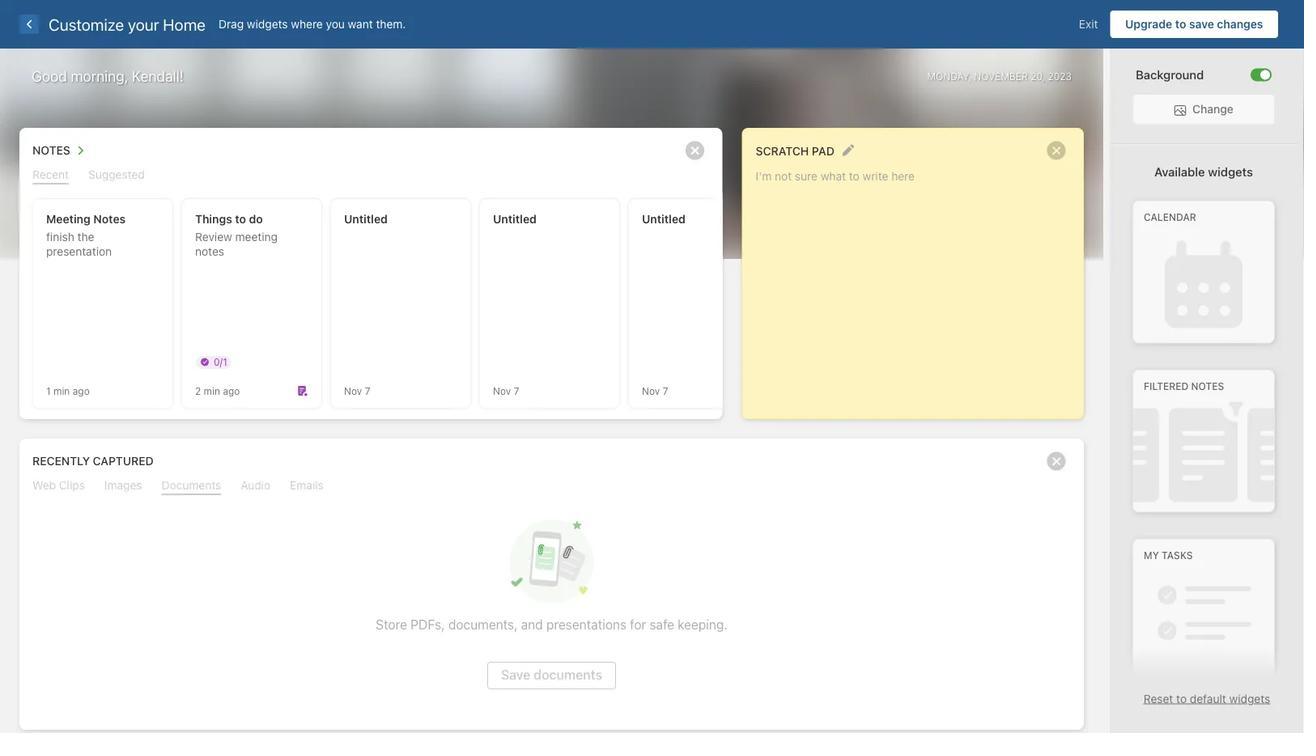 Task type: locate. For each thing, give the bounding box(es) containing it.
1 vertical spatial widgets
[[1209, 165, 1254, 179]]

scratch
[[756, 144, 809, 158]]

scratch pad
[[756, 144, 835, 158]]

them.
[[376, 17, 406, 31]]

remove image
[[1041, 134, 1073, 167], [1041, 445, 1073, 478]]

widgets for drag
[[247, 17, 288, 31]]

exit button
[[1067, 11, 1111, 38]]

widgets right "default"
[[1230, 693, 1271, 706]]

0 vertical spatial to
[[1176, 17, 1187, 31]]

widgets for available
[[1209, 165, 1254, 179]]

1 vertical spatial remove image
[[1041, 445, 1073, 478]]

to inside button
[[1176, 17, 1187, 31]]

background image
[[1261, 70, 1271, 80]]

background
[[1136, 68, 1205, 82]]

to
[[1176, 17, 1187, 31], [1177, 693, 1187, 706]]

default
[[1191, 693, 1227, 706]]

to for reset
[[1177, 693, 1187, 706]]

1 vertical spatial to
[[1177, 693, 1187, 706]]

edit widget title image
[[842, 144, 854, 156]]

2 vertical spatial widgets
[[1230, 693, 1271, 706]]

available
[[1155, 165, 1206, 179]]

widgets
[[247, 17, 288, 31], [1209, 165, 1254, 179], [1230, 693, 1271, 706]]

filtered notes
[[1144, 381, 1225, 392]]

widgets right drag
[[247, 17, 288, 31]]

2023
[[1048, 71, 1072, 82]]

widgets right available
[[1209, 165, 1254, 179]]

2 remove image from the top
[[1041, 445, 1073, 478]]

upgrade to save changes
[[1126, 17, 1264, 31]]

0 vertical spatial remove image
[[1041, 134, 1073, 167]]

reset to default widgets
[[1144, 693, 1271, 706]]

good
[[32, 68, 67, 85]]

20,
[[1031, 71, 1046, 82]]

morning,
[[71, 68, 128, 85]]

to right reset
[[1177, 693, 1187, 706]]

where
[[291, 17, 323, 31]]

want
[[348, 17, 373, 31]]

0 vertical spatial widgets
[[247, 17, 288, 31]]

november
[[975, 71, 1028, 82]]

good morning, kendall!
[[32, 68, 184, 85]]

to left save
[[1176, 17, 1187, 31]]



Task type: vqa. For each thing, say whether or not it's contained in the screenshot.
group inside tree
no



Task type: describe. For each thing, give the bounding box(es) containing it.
notes
[[1192, 381, 1225, 392]]

change button
[[1134, 95, 1275, 124]]

you
[[326, 17, 345, 31]]

customize
[[49, 15, 124, 34]]

your
[[128, 15, 159, 34]]

drag widgets where you want them.
[[219, 17, 406, 31]]

changes
[[1218, 17, 1264, 31]]

upgrade to save changes button
[[1111, 11, 1279, 38]]

save
[[1190, 17, 1215, 31]]

to for upgrade
[[1176, 17, 1187, 31]]

drag
[[219, 17, 244, 31]]

kendall!
[[132, 68, 184, 85]]

1 remove image from the top
[[1041, 134, 1073, 167]]

change
[[1193, 102, 1234, 116]]

filtered
[[1144, 381, 1189, 392]]

home
[[163, 15, 206, 34]]

available widgets
[[1155, 165, 1254, 179]]

customize your home
[[49, 15, 206, 34]]

my
[[1144, 550, 1160, 562]]

calendar
[[1144, 212, 1197, 223]]

remove image
[[679, 134, 712, 167]]

scratch pad button
[[756, 140, 835, 161]]

tasks
[[1162, 550, 1194, 562]]

monday, november 20, 2023
[[928, 71, 1072, 82]]

pad
[[812, 144, 835, 158]]

reset to default widgets button
[[1144, 693, 1271, 706]]

exit
[[1080, 17, 1099, 31]]

monday,
[[928, 71, 972, 82]]

my tasks
[[1144, 550, 1194, 562]]

upgrade
[[1126, 17, 1173, 31]]

reset
[[1144, 693, 1174, 706]]



